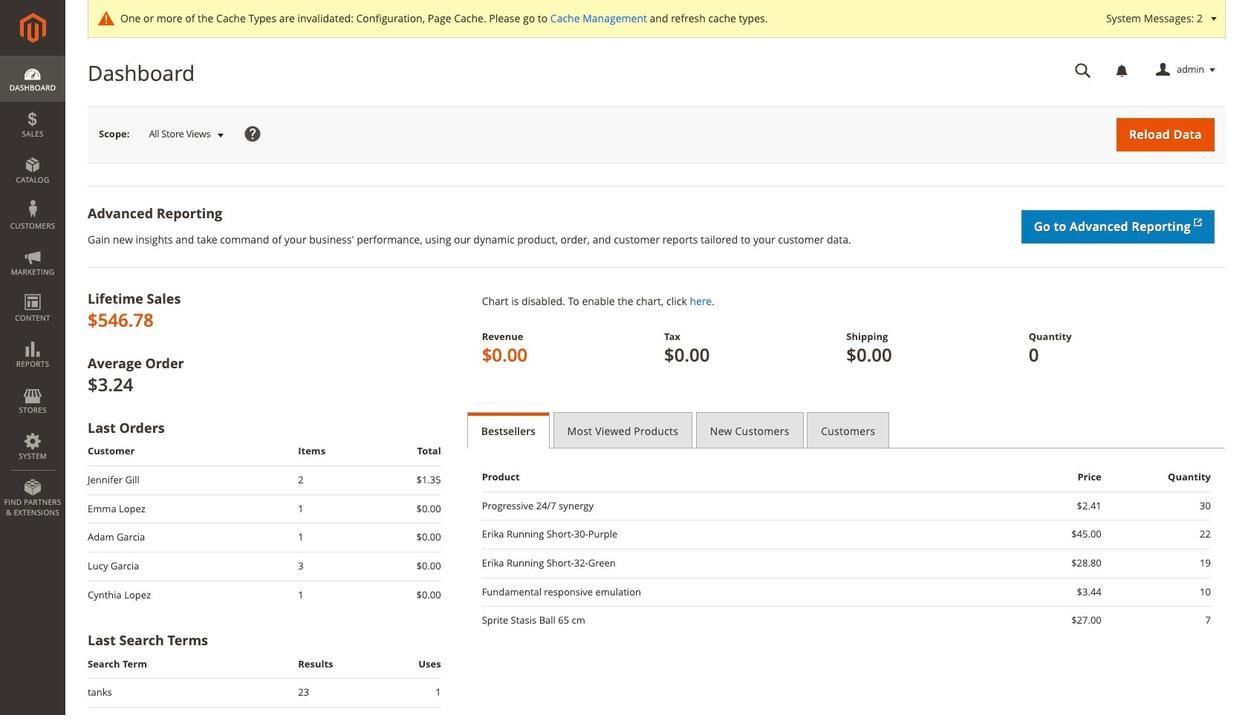Task type: locate. For each thing, give the bounding box(es) containing it.
None text field
[[1065, 57, 1102, 83]]

magento admin panel image
[[20, 13, 46, 43]]

tab list
[[467, 412, 1226, 449]]

menu bar
[[0, 56, 65, 525]]



